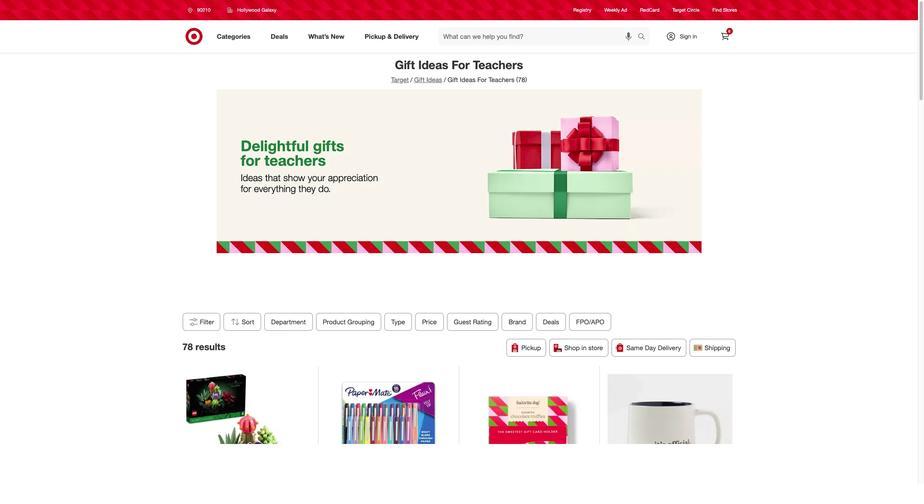 Task type: locate. For each thing, give the bounding box(es) containing it.
what's new
[[309, 32, 345, 40]]

1 horizontal spatial deals
[[543, 318, 559, 326]]

1 vertical spatial in
[[582, 344, 587, 352]]

registry
[[574, 7, 592, 13]]

1 horizontal spatial pickup
[[522, 344, 541, 352]]

deals down "galaxy"
[[271, 32, 288, 40]]

teachers left (78)
[[489, 76, 515, 84]]

delivery right day
[[658, 344, 682, 352]]

0 horizontal spatial pickup
[[365, 32, 386, 40]]

for
[[452, 57, 470, 72], [478, 76, 487, 84]]

target circle
[[673, 7, 700, 13]]

price button
[[415, 313, 444, 331]]

ideas
[[418, 57, 449, 72], [427, 76, 442, 84], [460, 76, 476, 84], [241, 172, 263, 184]]

delivery inside button
[[658, 344, 682, 352]]

registry link
[[574, 7, 592, 14]]

1 vertical spatial target
[[391, 76, 409, 84]]

0 vertical spatial for
[[452, 57, 470, 72]]

type
[[391, 318, 405, 326]]

weekly ad
[[605, 7, 628, 13]]

in for shop
[[582, 344, 587, 352]]

pickup for pickup & delivery
[[365, 32, 386, 40]]

90210
[[197, 7, 211, 13]]

0 horizontal spatial deals
[[271, 32, 288, 40]]

gifts
[[313, 137, 344, 155]]

pickup down brand button on the right bottom of page
[[522, 344, 541, 352]]

teachers up (78)
[[473, 57, 523, 72]]

pickup inside button
[[522, 344, 541, 352]]

ideas inside delightful gifts for teachers ideas that show your appreciation for everything they do.
[[241, 172, 263, 184]]

in right sign
[[693, 33, 697, 40]]

/ right gift ideas link
[[444, 76, 446, 84]]

&
[[388, 32, 392, 40]]

pickup
[[365, 32, 386, 40], [522, 344, 541, 352]]

target left circle
[[673, 7, 686, 13]]

appreciation
[[328, 172, 378, 184]]

1 vertical spatial for
[[478, 76, 487, 84]]

/ right target link
[[411, 76, 413, 84]]

department
[[271, 318, 306, 326]]

delivery
[[394, 32, 419, 40], [658, 344, 682, 352]]

1 horizontal spatial target
[[673, 7, 686, 13]]

delivery right &
[[394, 32, 419, 40]]

redcard
[[641, 7, 660, 13]]

deals for "deals" link
[[271, 32, 288, 40]]

0 horizontal spatial for
[[452, 57, 470, 72]]

teachers
[[473, 57, 523, 72], [489, 76, 515, 84]]

pickup left &
[[365, 32, 386, 40]]

for
[[241, 151, 260, 170], [241, 183, 251, 194]]

pickup & delivery link
[[358, 28, 429, 45]]

weekly ad link
[[605, 7, 628, 14]]

redcard link
[[641, 7, 660, 14]]

1 / from the left
[[411, 76, 413, 84]]

1 horizontal spatial delivery
[[658, 344, 682, 352]]

new
[[331, 32, 345, 40]]

lego icons succulents plants and flowers home décor 10309 image
[[186, 374, 310, 484], [186, 374, 310, 484]]

deals inside button
[[543, 318, 559, 326]]

what's new link
[[302, 28, 355, 45]]

same day delivery button
[[612, 339, 687, 357]]

1 for from the top
[[241, 151, 260, 170]]

1 vertical spatial delivery
[[658, 344, 682, 352]]

fpo/apo button
[[569, 313, 612, 331]]

gift up target link
[[395, 57, 415, 72]]

your
[[308, 172, 326, 184]]

0 horizontal spatial in
[[582, 344, 587, 352]]

day
[[645, 344, 656, 352]]

deals
[[271, 32, 288, 40], [543, 318, 559, 326]]

gift
[[395, 57, 415, 72], [414, 76, 425, 84], [448, 76, 458, 84]]

find stores
[[713, 7, 738, 13]]

target left gift ideas link
[[391, 76, 409, 84]]

sign
[[680, 33, 691, 40]]

search button
[[634, 28, 654, 47]]

1 vertical spatial for
[[241, 183, 251, 194]]

0 vertical spatial teachers
[[473, 57, 523, 72]]

guest rating
[[454, 318, 492, 326]]

gift right gift ideas link
[[448, 76, 458, 84]]

shop in store button
[[550, 339, 609, 357]]

1 vertical spatial deals
[[543, 318, 559, 326]]

target inside gift ideas for teachers target / gift ideas / gift ideas for teachers (78)
[[391, 76, 409, 84]]

circle
[[687, 7, 700, 13]]

holiday chocolate truffles giftcard holder - 1.55oz - favorite day™ image
[[467, 374, 592, 484], [467, 374, 592, 484]]

filter
[[200, 318, 214, 326]]

ideas left that
[[241, 172, 263, 184]]

1 vertical spatial pickup
[[522, 344, 541, 352]]

pickup button
[[507, 339, 547, 357]]

galaxy
[[262, 7, 277, 13]]

ideas up gift ideas link
[[418, 57, 449, 72]]

pickup for pickup
[[522, 344, 541, 352]]

delightful
[[241, 137, 309, 155]]

product grouping
[[323, 318, 374, 326]]

product grouping button
[[316, 313, 381, 331]]

stores
[[724, 7, 738, 13]]

pickup & delivery
[[365, 32, 419, 40]]

deals button
[[536, 313, 566, 331]]

for up the everything
[[241, 151, 260, 170]]

sign in link
[[660, 28, 710, 45]]

0 horizontal spatial /
[[411, 76, 413, 84]]

categories
[[217, 32, 251, 40]]

find stores link
[[713, 7, 738, 14]]

search
[[634, 33, 654, 41]]

everything
[[254, 183, 296, 194]]

in left store
[[582, 344, 587, 352]]

0 vertical spatial deals
[[271, 32, 288, 40]]

department button
[[264, 313, 313, 331]]

2 for from the top
[[241, 183, 251, 194]]

0 vertical spatial for
[[241, 151, 260, 170]]

0 vertical spatial pickup
[[365, 32, 386, 40]]

6 link
[[717, 28, 734, 45]]

target
[[673, 7, 686, 13], [391, 76, 409, 84]]

same
[[627, 344, 644, 352]]

product
[[323, 318, 346, 326]]

0 vertical spatial delivery
[[394, 32, 419, 40]]

in inside button
[[582, 344, 587, 352]]

paper mate flair 24pk felt pens 0.7mm medium tip multicolored image
[[326, 374, 451, 484], [326, 374, 451, 484]]

for left the everything
[[241, 183, 251, 194]]

teachers
[[265, 151, 326, 170]]

type button
[[385, 313, 412, 331]]

they
[[299, 183, 316, 194]]

1 horizontal spatial in
[[693, 33, 697, 40]]

0 vertical spatial in
[[693, 33, 697, 40]]

16oz stoneware you're awesome mug cream - threshold™ image
[[608, 374, 733, 484], [608, 374, 733, 484]]

ideas right gift ideas link
[[460, 76, 476, 84]]

/
[[411, 76, 413, 84], [444, 76, 446, 84]]

filter button
[[183, 313, 220, 331]]

6
[[729, 29, 731, 34]]

1 horizontal spatial /
[[444, 76, 446, 84]]

1 horizontal spatial for
[[478, 76, 487, 84]]

in
[[693, 33, 697, 40], [582, 344, 587, 352]]

brand
[[509, 318, 526, 326]]

deals right brand button on the right bottom of page
[[543, 318, 559, 326]]

deals link
[[264, 28, 298, 45]]

0 horizontal spatial delivery
[[394, 32, 419, 40]]

ideas right target link
[[427, 76, 442, 84]]

grouping
[[348, 318, 374, 326]]

0 horizontal spatial target
[[391, 76, 409, 84]]



Task type: describe. For each thing, give the bounding box(es) containing it.
guest
[[454, 318, 471, 326]]

weekly
[[605, 7, 620, 13]]

(78)
[[517, 76, 527, 84]]

same day delivery
[[627, 344, 682, 352]]

that
[[265, 172, 281, 184]]

gift ideas link
[[414, 76, 442, 84]]

find
[[713, 7, 722, 13]]

delivery for same day delivery
[[658, 344, 682, 352]]

hollywood
[[237, 7, 260, 13]]

sign in
[[680, 33, 697, 40]]

in for sign
[[693, 33, 697, 40]]

brand button
[[502, 313, 533, 331]]

delivery for pickup & delivery
[[394, 32, 419, 40]]

shipping
[[705, 344, 731, 352]]

sort
[[242, 318, 254, 326]]

hollywood galaxy button
[[222, 3, 282, 17]]

gift ideas for teachers target / gift ideas / gift ideas for teachers (78)
[[391, 57, 527, 84]]

1 vertical spatial teachers
[[489, 76, 515, 84]]

results
[[196, 341, 226, 352]]

delightful gifts for teachers ideas that show your appreciation for everything they do.
[[241, 137, 378, 194]]

hollywood galaxy
[[237, 7, 277, 13]]

show
[[284, 172, 305, 184]]

What can we help you find? suggestions appear below search field
[[439, 28, 640, 45]]

store
[[589, 344, 603, 352]]

target circle link
[[673, 7, 700, 14]]

what's
[[309, 32, 329, 40]]

target link
[[391, 76, 409, 84]]

2 / from the left
[[444, 76, 446, 84]]

0 vertical spatial target
[[673, 7, 686, 13]]

price
[[422, 318, 437, 326]]

78 results
[[183, 341, 226, 352]]

sort button
[[224, 313, 261, 331]]

gift right target link
[[414, 76, 425, 84]]

shop in store
[[565, 344, 603, 352]]

90210 button
[[183, 3, 219, 17]]

ad
[[622, 7, 628, 13]]

do.
[[318, 183, 331, 194]]

categories link
[[210, 28, 261, 45]]

deals for deals button
[[543, 318, 559, 326]]

78
[[183, 341, 193, 352]]

rating
[[473, 318, 492, 326]]

shop
[[565, 344, 580, 352]]

shipping button
[[690, 339, 736, 357]]

guest rating button
[[447, 313, 499, 331]]

fpo/apo
[[576, 318, 605, 326]]



Task type: vqa. For each thing, say whether or not it's contained in the screenshot.
PAPER MATE FLAIR 24PK FELT PENS 0.7MM MEDIUM TIP MULTICOLORED image
yes



